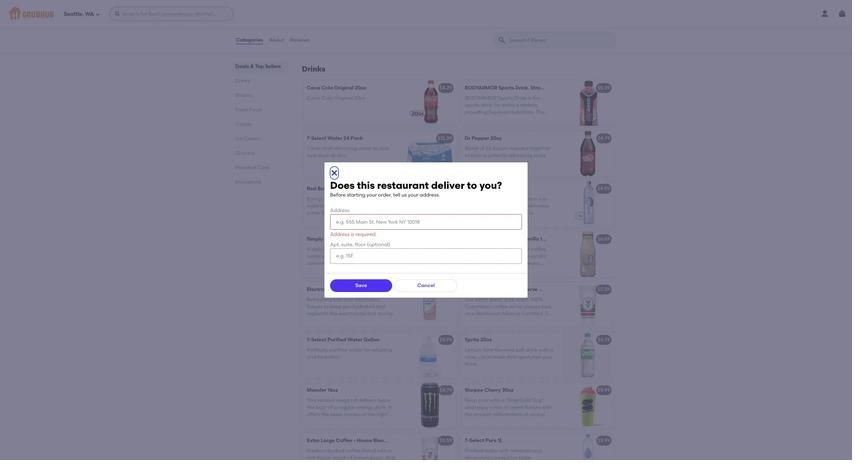 Task type: locate. For each thing, give the bounding box(es) containing it.
28oz
[[579, 85, 590, 91]]

0 horizontal spatial can
[[465, 203, 474, 209]]

divine
[[515, 254, 529, 260]]

7- for 7-select water 24 pack
[[307, 136, 311, 142]]

2 horizontal spatial flavors
[[525, 405, 541, 411]]

- for house
[[354, 438, 356, 444]]

electrolytes inside refreshing kiwi and strawberry flavors to keep you hydrated and replenish the electrolytes lost during exercise.
[[339, 311, 367, 317]]

address for address
[[330, 208, 350, 214]]

$6.59
[[598, 237, 610, 243]]

drinks down the zesty
[[302, 65, 326, 74]]

of
[[480, 146, 485, 152], [335, 203, 340, 209], [525, 247, 530, 253], [504, 405, 509, 411], [524, 412, 528, 418]]

refreshing up day. in the left top of the page
[[333, 146, 357, 152]]

$3.59 for extra large coffee - house blend 24oz
[[440, 438, 452, 444]]

water inside clean and refreshing water to stay hydrated all day.
[[358, 146, 372, 152]]

mixed
[[488, 254, 503, 260]]

to left keep
[[324, 304, 329, 310]]

main navigation navigation
[[0, 0, 853, 28]]

1 vertical spatial original
[[334, 95, 353, 101]]

to left stay
[[373, 146, 378, 152]]

$4.79 for coca cola original 20oz
[[440, 85, 452, 91]]

a down 23
[[484, 153, 487, 159]]

2 vertical spatial $5.99
[[598, 388, 610, 394]]

purified up purified at left bottom
[[328, 337, 347, 343]]

7- up perfectly
[[307, 337, 311, 343]]

to right fun
[[316, 34, 321, 40]]

refueling
[[371, 347, 392, 353]]

extra for extra large coffee - house blend 24oz
[[307, 438, 320, 444]]

electrolytes down keep
[[339, 311, 367, 317]]

1 vertical spatial 24oz
[[388, 438, 400, 444]]

$5.99 for smartwater
[[440, 186, 452, 192]]

to inside refreshing kiwi and strawberry flavors to keep you hydrated and replenish the electrolytes lost during exercise.
[[324, 304, 329, 310]]

0 horizontal spatial crisp
[[348, 34, 360, 40]]

0 vertical spatial coca cola original 20oz
[[307, 85, 366, 91]]

1l right pure
[[498, 438, 503, 444]]

smartwater
[[465, 186, 494, 192], [522, 203, 550, 209]]

keep
[[330, 304, 342, 310]]

funyuns®
[[307, 20, 333, 26]]

sweet
[[510, 405, 524, 411]]

of up divine
[[525, 247, 530, 253]]

0 vertical spatial water
[[328, 136, 343, 142]]

1 horizontal spatial blend
[[465, 146, 479, 152]]

$5.99
[[440, 186, 452, 192], [440, 337, 452, 343], [598, 388, 610, 394]]

7-select pure 1l image
[[562, 434, 615, 461]]

1 vertical spatial hydrated
[[353, 304, 375, 310]]

0 vertical spatial drinks
[[302, 65, 326, 74]]

day.
[[337, 153, 347, 159]]

bull
[[318, 186, 327, 192]]

1 vertical spatial 7-
[[307, 337, 311, 343]]

1 horizontal spatial purified
[[465, 448, 483, 454]]

required.
[[356, 232, 377, 238]]

(optional)
[[367, 242, 390, 248]]

candy
[[236, 121, 252, 127]]

smartwater down hydration
[[522, 203, 550, 209]]

0 vertical spatial coffee
[[494, 287, 511, 293]]

0 horizontal spatial hydrated
[[307, 153, 329, 159]]

7- up clean
[[307, 136, 311, 142]]

electrolit
[[307, 287, 329, 293]]

a up fun
[[307, 27, 310, 33]]

and inside 'a delicious orange juice free from water or preservtives and not from concentrate.'
[[358, 254, 367, 260]]

1 vertical spatial $5.99
[[440, 337, 452, 343]]

0 vertical spatial strawberry
[[531, 85, 558, 91]]

1l up vapor
[[495, 186, 500, 192]]

1 vertical spatial drink
[[526, 347, 538, 353]]

- for 7
[[512, 287, 514, 293]]

1 vertical spatial for
[[364, 347, 370, 353]]

24oz right colombian
[[567, 287, 579, 293]]

0 vertical spatial coca
[[307, 85, 320, 91]]

0 vertical spatial $5.99
[[440, 186, 452, 192]]

your up taurine, on the left top of the page
[[367, 192, 377, 198]]

hydrated down strawberry
[[353, 304, 375, 310]]

red bull 12oz image
[[404, 181, 457, 227]]

taste. up vanilla
[[526, 218, 540, 224]]

with up quenches
[[539, 347, 549, 353]]

0 horizontal spatial purified
[[328, 337, 347, 343]]

a left rich on the bottom of page
[[482, 268, 485, 274]]

for down hydration
[[522, 210, 529, 216]]

1 vertical spatial electrolytes
[[339, 311, 367, 317]]

1 vertical spatial taste.
[[519, 456, 532, 461]]

coca cola original 20oz
[[307, 85, 366, 91], [307, 95, 365, 101]]

you right keep
[[343, 304, 352, 310]]

distinctive
[[465, 218, 489, 224]]

flavor.
[[465, 261, 480, 267]]

pepper
[[472, 136, 489, 142]]

1 horizontal spatial svg image
[[115, 11, 120, 17]]

0 vertical spatial for
[[522, 210, 529, 216]]

with up mix on the right of page
[[490, 398, 500, 404]]

coffee for 7
[[494, 287, 511, 293]]

flavors up an
[[525, 405, 541, 411]]

can down purity
[[465, 203, 474, 209]]

to up purity
[[467, 180, 477, 192]]

exercise.
[[307, 318, 328, 324]]

0 vertical spatial address
[[330, 208, 350, 214]]

drink down 12oz at the top left of page
[[325, 196, 337, 202]]

1 vertical spatial added
[[494, 456, 510, 461]]

select up perfectly
[[311, 337, 327, 343]]

and down that's
[[379, 34, 388, 40]]

smartwater up purity
[[465, 186, 494, 192]]

20oz
[[355, 85, 366, 91], [354, 95, 365, 101], [491, 136, 502, 142], [481, 337, 492, 343]]

kiwi
[[333, 297, 342, 303]]

refreshing inside clean and refreshing water to stay hydrated all day.
[[333, 146, 357, 152]]

0 vertical spatial drink
[[325, 196, 337, 202]]

address up the apt,
[[330, 232, 350, 238]]

concentrate.
[[307, 261, 338, 267]]

water down pure
[[484, 448, 498, 454]]

1 horizontal spatial hydrated
[[353, 304, 375, 310]]

1 vertical spatial large
[[321, 438, 335, 444]]

purified
[[328, 337, 347, 343], [465, 448, 483, 454]]

1 vertical spatial refreshing
[[509, 153, 532, 159]]

for inside perfectly purified water for refueling and hydration.
[[364, 347, 370, 353]]

save
[[355, 283, 367, 289]]

your inside lemon-lime flavored soft drink with a crisp, clean taste that quenches your thirst.
[[543, 355, 553, 361]]

16oz
[[328, 388, 338, 394]]

purified down 7-select pure 1l
[[465, 448, 483, 454]]

with
[[332, 34, 343, 40], [465, 210, 475, 216], [504, 254, 514, 260], [539, 347, 549, 353], [490, 398, 500, 404], [542, 405, 552, 411], [499, 448, 509, 454]]

icy!
[[537, 412, 545, 418]]

this
[[357, 180, 375, 192]]

discover
[[465, 247, 486, 253]]

1 horizontal spatial crisp
[[513, 218, 525, 224]]

0 vertical spatial cola
[[321, 85, 333, 91]]

red bull 12oz
[[307, 186, 338, 192]]

svg image
[[115, 11, 120, 17], [95, 12, 100, 16]]

1 vertical spatial select
[[311, 337, 327, 343]]

0 vertical spatial blend
[[465, 146, 479, 152]]

$4.79
[[440, 85, 452, 91], [598, 136, 610, 142], [598, 337, 610, 343], [440, 388, 452, 394]]

2 address from the top
[[330, 232, 350, 238]]

- left the house
[[354, 438, 356, 444]]

rich
[[486, 268, 495, 274]]

water down pack
[[358, 146, 372, 152]]

0 vertical spatial select
[[311, 136, 327, 142]]

with up distinctive at the top right of the page
[[465, 210, 475, 216]]

1 horizontal spatial large
[[479, 287, 493, 293]]

to inside blend of 23 flavors married together to form a pefectly refreshing soda.
[[465, 153, 470, 159]]

soda.
[[534, 153, 547, 159]]

0 horizontal spatial blend
[[373, 438, 387, 444]]

hydrated down clean
[[307, 153, 329, 159]]

your right us
[[408, 192, 419, 198]]

from right the not
[[378, 254, 389, 260]]

24oz
[[567, 287, 579, 293], [388, 438, 400, 444]]

purified inside purified water with minerals and electrolytes added for taste.
[[465, 448, 483, 454]]

order,
[[378, 192, 392, 198]]

wa
[[85, 11, 94, 17]]

electrolytes down distilled
[[493, 210, 521, 216]]

0 horizontal spatial electrolytes
[[339, 311, 367, 317]]

$12.39
[[438, 136, 452, 142]]

the left smooth at bottom right
[[465, 412, 473, 418]]

bodyarmor
[[465, 85, 498, 91]]

refreshing down married
[[509, 153, 532, 159]]

2 vertical spatial flavors
[[525, 405, 541, 411]]

vitamins,
[[342, 210, 364, 216]]

24oz right the house
[[388, 438, 400, 444]]

and
[[379, 34, 388, 40], [323, 146, 332, 152], [365, 210, 375, 216], [503, 218, 512, 224], [358, 254, 367, 260], [465, 254, 475, 260], [497, 268, 506, 274], [344, 297, 353, 303], [376, 304, 385, 310], [307, 355, 317, 361], [465, 405, 475, 411], [532, 448, 542, 454]]

sprite 20oz
[[465, 337, 492, 343]]

flavors inside refreshing kiwi and strawberry flavors to keep you hydrated and replenish the electrolytes lost during exercise.
[[307, 304, 323, 310]]

feel.
[[475, 203, 485, 209]]

0 vertical spatial $3.59
[[598, 287, 610, 293]]

funyuns® onion flavored rings are a deliciously different snack that's fun to eat, with a crisp texture and zesty onion flavor
[[307, 20, 394, 47]]

0 horizontal spatial $3.59
[[440, 438, 452, 444]]

a inside blend of 23 flavors married together to form a pefectly refreshing soda.
[[484, 153, 487, 159]]

group
[[327, 210, 341, 216]]

taste;
[[500, 196, 513, 202]]

1 horizontal spatial for
[[511, 456, 518, 461]]

juice
[[344, 237, 357, 243]]

snacks
[[236, 92, 253, 98]]

funyuns onion flavored rings 6oz image
[[404, 5, 457, 51]]

0 horizontal spatial flavors
[[307, 304, 323, 310]]

1 vertical spatial purified
[[465, 448, 483, 454]]

1 horizontal spatial refreshing
[[509, 153, 532, 159]]

taste. inside purity you can taste; hydration you can feel. vapor distilled smartwater with added electrolytes for a distinctive pure and crisp taste.
[[526, 218, 540, 224]]

0 vertical spatial purified
[[328, 337, 347, 343]]

1 horizontal spatial drink
[[526, 347, 538, 353]]

flavors
[[493, 146, 508, 152], [307, 304, 323, 310], [525, 405, 541, 411]]

0 horizontal spatial water
[[328, 136, 343, 142]]

crisp down different
[[348, 34, 360, 40]]

$3.59 for extra large coffee - 7 reserve colombian 24oz
[[598, 287, 610, 293]]

and inside purity you can taste; hydration you can feel. vapor distilled smartwater with added electrolytes for a distinctive pure and crisp taste.
[[503, 218, 512, 224]]

2 coca cola original 20oz from the top
[[307, 95, 365, 101]]

and down juice
[[358, 254, 367, 260]]

0 horizontal spatial coffee
[[336, 438, 353, 444]]

drink inside energy drink containing highly quality ingredients of caffeine, taurine, some b-group vitamins, and sugars.
[[325, 196, 337, 202]]

added down pure
[[494, 456, 510, 461]]

2 vertical spatial electrolytes
[[465, 456, 493, 461]]

added inside purity you can taste; hydration you can feel. vapor distilled smartwater with added electrolytes for a distinctive pure and crisp taste.
[[476, 210, 492, 216]]

2 horizontal spatial for
[[522, 210, 529, 216]]

1 horizontal spatial the
[[465, 412, 473, 418]]

0 vertical spatial 7-
[[307, 136, 311, 142]]

1 vertical spatial water
[[348, 337, 363, 343]]

blend inside blend of 23 flavors married together to form a pefectly refreshing soda.
[[465, 146, 479, 152]]

1 vertical spatial address
[[330, 232, 350, 238]]

your for does
[[408, 192, 419, 198]]

with up the arabica
[[504, 254, 514, 260]]

0 vertical spatial 1l
[[495, 186, 500, 192]]

1 vertical spatial coca cola original 20oz
[[307, 95, 365, 101]]

drinks tab
[[236, 77, 285, 85]]

1 horizontal spatial you
[[480, 196, 488, 202]]

13.7oz
[[540, 237, 555, 243]]

0 vertical spatial flavors
[[493, 146, 508, 152]]

blend right the house
[[373, 438, 387, 444]]

1 horizontal spatial can
[[490, 196, 499, 202]]

purity
[[465, 196, 479, 202]]

1 vertical spatial blend
[[373, 438, 387, 444]]

with inside purified water with minerals and electrolytes added for taste.
[[499, 448, 509, 454]]

drink,
[[516, 85, 530, 91]]

drinks down the deals
[[236, 78, 250, 84]]

water left 24
[[328, 136, 343, 142]]

1 vertical spatial $3.59
[[440, 438, 452, 444]]

create
[[465, 268, 481, 274]]

7-select purified water gallon image
[[404, 333, 457, 379]]

0 vertical spatial the
[[330, 311, 338, 317]]

electrolytes down 7-select pure 1l
[[465, 456, 493, 461]]

0 horizontal spatial large
[[321, 438, 335, 444]]

fresh food tab
[[236, 106, 285, 114]]

can up vapor
[[490, 196, 499, 202]]

apt,
[[330, 242, 340, 248]]

coffee left the house
[[336, 438, 353, 444]]

and right pure
[[503, 218, 512, 224]]

the
[[481, 261, 490, 267]]

select for pure
[[469, 438, 485, 444]]

0 horizontal spatial smartwater
[[465, 186, 494, 192]]

a inside lemon-lime flavored soft drink with a crisp, clean taste that quenches your thirst.
[[550, 347, 553, 353]]

snacks tab
[[236, 92, 285, 99]]

7-select water 24 pack image
[[404, 131, 457, 177]]

flavors up the replenish
[[307, 304, 323, 310]]

of up group
[[335, 203, 340, 209]]

with left minerals
[[499, 448, 509, 454]]

1 horizontal spatial extra
[[465, 287, 478, 293]]

to left form
[[465, 153, 470, 159]]

about button
[[269, 28, 284, 53]]

address is required.
[[330, 232, 377, 238]]

added down feel.
[[476, 210, 492, 216]]

starbucks frappuccino vanilla 13.7oz image
[[562, 232, 615, 278]]

beverage.
[[465, 275, 489, 281]]

of left 23
[[480, 146, 485, 152]]

coffee left 7
[[494, 287, 511, 293]]

electrolytes inside purity you can taste; hydration you can feel. vapor distilled smartwater with added electrolytes for a distinctive pure and crisp taste.
[[493, 210, 521, 216]]

and right minerals
[[532, 448, 542, 454]]

1 vertical spatial the
[[465, 412, 473, 418]]

flavors up pefectly
[[493, 146, 508, 152]]

for down minerals
[[511, 456, 518, 461]]

perfectly purified water for refueling and hydration.
[[307, 347, 392, 361]]

red
[[307, 186, 317, 192]]

0 horizontal spatial svg image
[[95, 12, 100, 16]]

7-select pure 1l
[[465, 438, 503, 444]]

milk,
[[476, 254, 487, 260]]

1 address from the top
[[330, 208, 350, 214]]

2 vertical spatial select
[[469, 438, 485, 444]]

from
[[376, 247, 387, 253], [378, 254, 389, 260]]

your for lemon-
[[543, 355, 553, 361]]

enjoy
[[476, 405, 489, 411]]

strawberry right drink,
[[531, 85, 558, 91]]

and down 'keep'
[[465, 405, 475, 411]]

1 vertical spatial drinks
[[236, 78, 250, 84]]

0 horizontal spatial refreshing
[[333, 146, 357, 152]]

ingredients
[[307, 203, 334, 209]]

a right the soft
[[550, 347, 553, 353]]

and down taurine, on the left top of the page
[[365, 210, 375, 216]]

$4.79 for lemon-lime flavored soft drink with a crisp, clean taste that quenches your thirst.
[[598, 337, 610, 343]]

household tab
[[236, 179, 285, 186]]

0 horizontal spatial you
[[343, 304, 352, 310]]

-
[[512, 287, 514, 293], [354, 438, 356, 444]]

and up all
[[323, 146, 332, 152]]

large for extra large coffee - house blend 24oz
[[321, 438, 335, 444]]

to inside clean and refreshing water to stay hydrated all day.
[[373, 146, 378, 152]]

dr pepper 20oz image
[[562, 131, 615, 177]]

hydrated inside clean and refreshing water to stay hydrated all day.
[[307, 153, 329, 159]]

water down 7-select purified water gallon
[[349, 347, 363, 353]]

1 vertical spatial -
[[354, 438, 356, 444]]

your
[[367, 192, 377, 198], [408, 192, 419, 198], [543, 355, 553, 361]]

0 vertical spatial electrolytes
[[493, 210, 521, 216]]

0 horizontal spatial extra
[[307, 438, 320, 444]]

sprite 20oz image
[[562, 333, 615, 379]]

strawberry up kiwi
[[330, 287, 357, 293]]

extra large coffee - house blend 24oz image
[[404, 434, 457, 461]]

2 horizontal spatial your
[[543, 355, 553, 361]]

svg image
[[838, 10, 847, 18], [330, 169, 339, 178]]

and up during
[[376, 304, 385, 310]]

smartwater 1l image
[[562, 181, 615, 227]]

0 horizontal spatial svg image
[[330, 169, 339, 178]]

from up the not
[[376, 247, 387, 253]]

crisp down distilled
[[513, 218, 525, 224]]

of inside discover a creamy blend of coffee and milk, mixed with divine vanilla flavor. the finest arabica beans create a rich and undeniably luscious beverage.
[[525, 247, 530, 253]]

extra large coffee - 7 reserve colombian 24oz
[[465, 287, 579, 293]]

- left 7
[[512, 287, 514, 293]]

1 vertical spatial smartwater
[[522, 203, 550, 209]]

extra large coffee - 7 reserve colombian 24oz image
[[562, 282, 615, 328]]

you right hydration
[[539, 196, 547, 202]]

2 vertical spatial for
[[511, 456, 518, 461]]

with up flavor on the top of page
[[332, 34, 343, 40]]

0 horizontal spatial drinks
[[236, 78, 250, 84]]

1 vertical spatial can
[[465, 203, 474, 209]]

drink up quenches
[[526, 347, 538, 353]]

reserve
[[519, 287, 538, 293]]

1 horizontal spatial smartwater
[[522, 203, 550, 209]]

0 horizontal spatial drink
[[325, 196, 337, 202]]

you up feel.
[[480, 196, 488, 202]]

crisp inside purity you can taste; hydration you can feel. vapor distilled smartwater with added electrolytes for a distinctive pure and crisp taste.
[[513, 218, 525, 224]]

your right quenches
[[543, 355, 553, 361]]

0 vertical spatial refreshing
[[333, 146, 357, 152]]

select up clean
[[311, 136, 327, 142]]

for down the gallon
[[364, 347, 370, 353]]

1 horizontal spatial coffee
[[494, 287, 511, 293]]

clean and refreshing water to stay hydrated all day.
[[307, 146, 389, 159]]

you
[[480, 196, 488, 202], [539, 196, 547, 202], [343, 304, 352, 310]]

0 vertical spatial added
[[476, 210, 492, 216]]

a down different
[[344, 34, 347, 40]]

a delicious orange juice free from water or preservtives and not from concentrate.
[[307, 247, 389, 267]]

$5.39
[[598, 85, 610, 91]]

1 coca from the top
[[307, 85, 320, 91]]

frappuccino
[[491, 237, 522, 243]]

taste. down minerals
[[519, 456, 532, 461]]

of left an
[[524, 412, 528, 418]]

0 vertical spatial smartwater
[[465, 186, 494, 192]]

about
[[269, 37, 284, 43]]

electrolytes inside purified water with minerals and electrolytes added for taste.
[[465, 456, 493, 461]]

refreshment
[[493, 412, 522, 418]]

the down keep
[[330, 311, 338, 317]]

1 horizontal spatial your
[[408, 192, 419, 198]]

0 vertical spatial svg image
[[838, 10, 847, 18]]

candy tab
[[236, 121, 285, 128]]

1 vertical spatial strawberry
[[330, 287, 357, 293]]

a down hydration
[[530, 210, 533, 216]]

water up perfectly purified water for refueling and hydration. in the bottom of the page
[[348, 337, 363, 343]]

flavors inside the "keep cool with a "stay cold cup" and enjoy a mix of sweet flavors with the smooth refreshment of an icy!"
[[525, 405, 541, 411]]

deliver
[[431, 180, 465, 192]]

blend up form
[[465, 146, 479, 152]]

to inside funyuns® onion flavored rings are a deliciously different snack that's fun to eat, with a crisp texture and zesty onion flavor
[[316, 34, 321, 40]]

1 vertical spatial flavors
[[307, 304, 323, 310]]

water down a
[[307, 254, 321, 260]]

b-
[[321, 210, 327, 216]]

crisp inside funyuns® onion flavored rings are a deliciously different snack that's fun to eat, with a crisp texture and zesty onion flavor
[[348, 34, 360, 40]]

address down before
[[330, 208, 350, 214]]



Task type: vqa. For each thing, say whether or not it's contained in the screenshot.


Task type: describe. For each thing, give the bounding box(es) containing it.
0 vertical spatial original
[[334, 85, 354, 91]]

svg image inside main navigation navigation
[[838, 10, 847, 18]]

ice cream tab
[[236, 135, 285, 143]]

clean
[[307, 146, 321, 152]]

for inside purity you can taste; hydration you can feel. vapor distilled smartwater with added electrolytes for a distinctive pure and crisp taste.
[[522, 210, 529, 216]]

pure
[[486, 438, 497, 444]]

fun
[[307, 34, 315, 40]]

taste. inside purified water with minerals and electrolytes added for taste.
[[519, 456, 532, 461]]

arabica
[[505, 261, 524, 267]]

apt, suite, floor (optional)
[[330, 242, 390, 248]]

deals & top sellers
[[236, 64, 281, 70]]

7- for 7-select purified water gallon
[[307, 337, 311, 343]]

suite,
[[341, 242, 354, 248]]

onion
[[320, 41, 333, 47]]

and inside the "keep cool with a "stay cold cup" and enjoy a mix of sweet flavors with the smooth refreshment of an icy!"
[[465, 405, 475, 411]]

coffee for house
[[336, 438, 353, 444]]

that
[[507, 355, 517, 361]]

blend
[[511, 247, 524, 253]]

water inside perfectly purified water for refueling and hydration.
[[349, 347, 363, 353]]

you inside refreshing kiwi and strawberry flavors to keep you hydrated and replenish the electrolytes lost during exercise.
[[343, 304, 352, 310]]

some
[[307, 210, 320, 216]]

refreshing
[[307, 297, 332, 303]]

dr pepper 20oz
[[465, 136, 502, 142]]

coca cola original 20oz image
[[404, 81, 457, 126]]

soft
[[516, 347, 525, 353]]

hydration
[[515, 196, 538, 202]]

a left mix on the right of page
[[490, 405, 493, 411]]

refreshing kiwi and strawberry flavors to keep you hydrated and replenish the electrolytes lost during exercise.
[[307, 297, 393, 324]]

cancel button
[[395, 280, 457, 293]]

added inside purified water with minerals and electrolytes added for taste.
[[494, 456, 510, 461]]

electrolit strawberry kiwi 21oz
[[307, 287, 379, 293]]

purified
[[329, 347, 348, 353]]

extra large coffee - house blend 24oz
[[307, 438, 400, 444]]

free
[[365, 247, 374, 253]]

drink inside lemon-lime flavored soft drink with a crisp, clean taste that quenches your thirst.
[[526, 347, 538, 353]]

starting
[[347, 192, 366, 198]]

with inside lemon-lime flavored soft drink with a crisp, clean taste that quenches your thirst.
[[539, 347, 549, 353]]

magnifying glass icon image
[[498, 36, 506, 44]]

7-select water 24 pack
[[307, 136, 363, 142]]

24
[[344, 136, 350, 142]]

orange
[[324, 237, 343, 243]]

perfectly
[[307, 347, 328, 353]]

personal care tab
[[236, 164, 285, 171]]

banana
[[559, 85, 578, 91]]

23
[[486, 146, 491, 152]]

1 vertical spatial svg image
[[330, 169, 339, 178]]

sellers
[[265, 64, 281, 70]]

bodyarmor sports drink, strawberry banana 28oz image
[[562, 81, 615, 126]]

preservtives
[[328, 254, 357, 260]]

energy
[[307, 196, 323, 202]]

texture
[[361, 34, 378, 40]]

hydration.
[[318, 355, 342, 361]]

quenches
[[518, 355, 542, 361]]

and inside clean and refreshing water to stay hydrated all day.
[[323, 146, 332, 152]]

coffee
[[531, 247, 547, 253]]

undeniably
[[507, 268, 534, 274]]

a inside purity you can taste; hydration you can feel. vapor distilled smartwater with added electrolytes for a distinctive pure and crisp taste.
[[530, 210, 533, 216]]

categories button
[[236, 28, 263, 53]]

a up mix on the right of page
[[501, 398, 504, 404]]

1 vertical spatial 1l
[[498, 438, 503, 444]]

a
[[307, 247, 311, 253]]

0 vertical spatial from
[[376, 247, 387, 253]]

care
[[258, 165, 270, 171]]

beans
[[525, 261, 540, 267]]

vanilla
[[523, 237, 539, 243]]

grocery tab
[[236, 150, 285, 157]]

1 horizontal spatial strawberry
[[531, 85, 558, 91]]

sugars.
[[376, 210, 394, 216]]

distilled
[[502, 203, 520, 209]]

1 horizontal spatial 24oz
[[567, 287, 579, 293]]

simply
[[307, 237, 323, 243]]

deliciously
[[311, 27, 336, 33]]

luscious
[[535, 268, 554, 274]]

$4.79 for blend of 23 flavors married together to form a pefectly refreshing soda.
[[598, 136, 610, 142]]

sports
[[499, 85, 514, 91]]

and down finest
[[497, 268, 506, 274]]

to inside the does this restaurant deliver to you? before starting your order, tell us your address.
[[467, 180, 477, 192]]

slurpee cherry 30oz image
[[562, 383, 615, 429]]

7-select purified water gallon
[[307, 337, 380, 343]]

simply orange juice 52oz image
[[404, 232, 457, 278]]

fresh food
[[236, 107, 262, 113]]

caffeine,
[[341, 203, 363, 209]]

deals & top sellers tab
[[236, 63, 285, 70]]

30oz
[[502, 388, 514, 394]]

seattle, wa
[[64, 11, 94, 17]]

2 coca from the top
[[307, 95, 320, 101]]

and inside perfectly purified water for refueling and hydration.
[[307, 355, 317, 361]]

containing
[[338, 196, 363, 202]]

e,g. 15F search field
[[330, 249, 522, 264]]

rings
[[372, 20, 385, 26]]

and inside funyuns® onion flavored rings are a deliciously different snack that's fun to eat, with a crisp texture and zesty onion flavor
[[379, 34, 388, 40]]

eat,
[[322, 34, 331, 40]]

of up refreshment
[[504, 405, 509, 411]]

7- for 7-select pure 1l
[[465, 438, 469, 444]]

dr
[[465, 136, 471, 142]]

does this restaurant deliver to you? before starting your order, tell us your address.
[[330, 180, 502, 198]]

snack
[[359, 27, 373, 33]]

hydrated inside refreshing kiwi and strawberry flavors to keep you hydrated and replenish the electrolytes lost during exercise.
[[353, 304, 375, 310]]

of inside blend of 23 flavors married together to form a pefectly refreshing soda.
[[480, 146, 485, 152]]

e,g. 555 Main St, New York NY 10018 search field
[[330, 215, 522, 230]]

0 horizontal spatial 24oz
[[388, 438, 400, 444]]

water inside 'a delicious orange juice free from water or preservtives and not from concentrate.'
[[307, 254, 321, 260]]

and inside energy drink containing highly quality ingredients of caffeine, taurine, some b-group vitamins, and sugars.
[[365, 210, 375, 216]]

refreshing inside blend of 23 flavors married together to form a pefectly refreshing soda.
[[509, 153, 532, 159]]

energy drink containing highly quality ingredients of caffeine, taurine, some b-group vitamins, and sugars.
[[307, 196, 396, 216]]

ice cream
[[236, 136, 261, 142]]

1 coca cola original 20oz from the top
[[307, 85, 366, 91]]

of inside energy drink containing highly quality ingredients of caffeine, taurine, some b-group vitamins, and sugars.
[[335, 203, 340, 209]]

with inside discover a creamy blend of coffee and milk, mixed with divine vanilla flavor. the finest arabica beans create a rich and undeniably luscious beverage.
[[504, 254, 514, 260]]

the inside refreshing kiwi and strawberry flavors to keep you hydrated and replenish the electrolytes lost during exercise.
[[330, 311, 338, 317]]

select for water
[[311, 136, 327, 142]]

$5.99 for sprite
[[440, 337, 452, 343]]

sprite
[[465, 337, 479, 343]]

address for address is required.
[[330, 232, 350, 238]]

you?
[[480, 180, 502, 192]]

replenish
[[307, 311, 329, 317]]

select for purified
[[311, 337, 327, 343]]

monster 16oz image
[[404, 383, 457, 429]]

purity you can taste; hydration you can feel. vapor distilled smartwater with added electrolytes for a distinctive pure and crisp taste.
[[465, 196, 550, 224]]

and up flavor. on the bottom right of the page
[[465, 254, 475, 260]]

flavors inside blend of 23 flavors married together to form a pefectly refreshing soda.
[[493, 146, 508, 152]]

for inside purified water with minerals and electrolytes added for taste.
[[511, 456, 518, 461]]

7
[[515, 287, 518, 293]]

with inside funyuns® onion flavored rings are a deliciously different snack that's fun to eat, with a crisp texture and zesty onion flavor
[[332, 34, 343, 40]]

monster
[[307, 388, 327, 394]]

finest
[[491, 261, 504, 267]]

1 vertical spatial from
[[378, 254, 389, 260]]

not
[[369, 254, 377, 260]]

delicious
[[312, 247, 333, 253]]

extra for extra large coffee - 7 reserve colombian 24oz
[[465, 287, 478, 293]]

and inside purified water with minerals and electrolytes added for taste.
[[532, 448, 542, 454]]

taste
[[494, 355, 506, 361]]

"stay
[[506, 398, 518, 404]]

save button
[[330, 280, 392, 293]]

smartwater 1l
[[465, 186, 500, 192]]

creamy
[[491, 247, 509, 253]]

the inside the "keep cool with a "stay cold cup" and enjoy a mix of sweet flavors with the smooth refreshment of an icy!"
[[465, 412, 473, 418]]

different
[[338, 27, 358, 33]]

drinks inside tab
[[236, 78, 250, 84]]

1 vertical spatial cola
[[321, 95, 333, 101]]

stay
[[379, 146, 389, 152]]

cancel
[[418, 283, 435, 289]]

food
[[250, 107, 262, 113]]

large for extra large coffee - 7 reserve colombian 24oz
[[479, 287, 493, 293]]

with inside purity you can taste; hydration you can feel. vapor distilled smartwater with added electrolytes for a distinctive pure and crisp taste.
[[465, 210, 475, 216]]

flavor
[[335, 41, 348, 47]]

keep
[[465, 398, 477, 404]]

0 horizontal spatial your
[[367, 192, 377, 198]]

smartwater inside purity you can taste; hydration you can feel. vapor distilled smartwater with added electrolytes for a distinctive pure and crisp taste.
[[522, 203, 550, 209]]

starbucks frappuccino vanilla 13.7oz
[[465, 237, 555, 243]]

flavored
[[495, 347, 515, 353]]

electrolit strawberry kiwi 21oz image
[[404, 282, 457, 328]]

water inside purified water with minerals and electrolytes added for taste.
[[484, 448, 498, 454]]

2 horizontal spatial you
[[539, 196, 547, 202]]

household
[[236, 179, 261, 185]]

a up mixed
[[487, 247, 490, 253]]

juice
[[353, 247, 364, 253]]

house
[[357, 438, 372, 444]]

reviews
[[290, 37, 310, 43]]

12oz
[[328, 186, 338, 192]]

and right kiwi
[[344, 297, 353, 303]]

with up 'icy!'
[[542, 405, 552, 411]]



